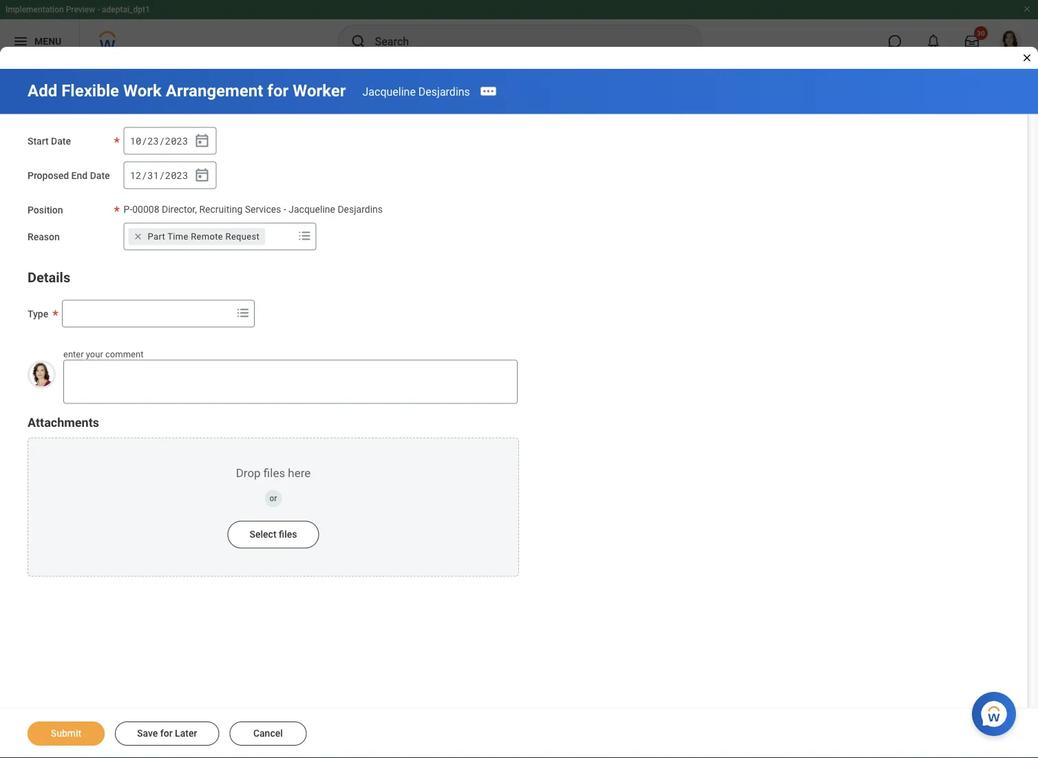 Task type: locate. For each thing, give the bounding box(es) containing it.
type
[[28, 308, 48, 320]]

2023 right 23
[[165, 134, 188, 147]]

for left worker
[[268, 81, 289, 101]]

workday assistant region
[[973, 687, 1022, 736]]

p-
[[124, 204, 132, 215]]

attachments
[[28, 416, 99, 430]]

your
[[86, 349, 103, 359]]

1 vertical spatial 2023
[[165, 169, 188, 182]]

end
[[71, 170, 88, 181]]

director,
[[162, 204, 197, 215]]

add flexible work arrangement for worker main content
[[0, 69, 1039, 759]]

save for later
[[137, 728, 197, 740]]

0 horizontal spatial jacqueline
[[289, 204, 335, 215]]

inbox large image
[[966, 34, 980, 48]]

2023 inside 12 / 31 / 2023
[[165, 169, 188, 182]]

enter your comment
[[63, 349, 144, 359]]

start date
[[28, 135, 71, 147]]

/ right 23
[[159, 134, 165, 147]]

1 horizontal spatial desjardins
[[419, 85, 470, 98]]

attachments region
[[28, 415, 519, 577]]

1 vertical spatial -
[[284, 204, 286, 215]]

2023
[[165, 134, 188, 147], [165, 169, 188, 182]]

0 vertical spatial -
[[97, 5, 100, 14]]

proposed
[[28, 170, 69, 181]]

or
[[270, 494, 277, 504]]

reason
[[28, 231, 60, 242]]

prompts image
[[297, 228, 313, 244], [235, 305, 252, 321]]

enter
[[63, 349, 84, 359]]

/ right 10 on the left of page
[[142, 134, 147, 147]]

add
[[28, 81, 57, 101]]

select files button
[[228, 521, 319, 549]]

0 horizontal spatial desjardins
[[338, 204, 383, 215]]

work
[[123, 81, 162, 101]]

jacqueline down search image on the left top
[[363, 85, 416, 98]]

date right end
[[90, 170, 110, 181]]

prompts image for reason
[[297, 228, 313, 244]]

2 2023 from the top
[[165, 169, 188, 182]]

1 vertical spatial date
[[90, 170, 110, 181]]

1 horizontal spatial date
[[90, 170, 110, 181]]

details
[[28, 270, 70, 286]]

arrangement
[[166, 81, 263, 101]]

1 vertical spatial prompts image
[[235, 305, 252, 321]]

jacqueline desjardins element
[[363, 85, 470, 98]]

1 2023 from the top
[[165, 134, 188, 147]]

prompts image inside details group
[[235, 305, 252, 321]]

2023 right '31'
[[165, 169, 188, 182]]

0 vertical spatial jacqueline
[[363, 85, 416, 98]]

jacqueline
[[363, 85, 416, 98], [289, 204, 335, 215]]

details group
[[28, 267, 1011, 327]]

time
[[168, 231, 189, 242]]

request
[[226, 231, 260, 242]]

close environment banner image
[[1024, 5, 1032, 13]]

0 vertical spatial desjardins
[[419, 85, 470, 98]]

implementation preview -   adeptai_dpt1
[[6, 5, 150, 14]]

0 vertical spatial 2023
[[165, 134, 188, 147]]

- right preview
[[97, 5, 100, 14]]

1 horizontal spatial for
[[268, 81, 289, 101]]

31
[[148, 169, 159, 182]]

for right the save
[[160, 728, 173, 740]]

2023 inside 10 / 23 / 2023
[[165, 134, 188, 147]]

0 horizontal spatial -
[[97, 5, 100, 14]]

save
[[137, 728, 158, 740]]

add flexible work arrangement for worker dialog
[[0, 0, 1039, 759]]

0 horizontal spatial for
[[160, 728, 173, 740]]

calendar image
[[194, 133, 211, 149]]

1 vertical spatial jacqueline
[[289, 204, 335, 215]]

1 horizontal spatial prompts image
[[297, 228, 313, 244]]

Type field
[[63, 301, 232, 326]]

notifications large image
[[927, 34, 941, 48]]

- right services
[[284, 204, 286, 215]]

date right start
[[51, 135, 71, 147]]

1 vertical spatial for
[[160, 728, 173, 740]]

submit button
[[28, 722, 105, 746]]

select
[[250, 529, 277, 541]]

-
[[97, 5, 100, 14], [284, 204, 286, 215]]

/ right the 12
[[142, 169, 147, 182]]

- inside 'banner'
[[97, 5, 100, 14]]

services
[[245, 204, 281, 215]]

save for later button
[[115, 722, 219, 746]]

jacqueline right services
[[289, 204, 335, 215]]

for
[[268, 81, 289, 101], [160, 728, 173, 740]]

add flexible work arrangement for worker
[[28, 81, 346, 101]]

enter your comment text field
[[63, 360, 518, 404]]

1 horizontal spatial -
[[284, 204, 286, 215]]

0 vertical spatial prompts image
[[297, 228, 313, 244]]

desjardins
[[419, 85, 470, 98], [338, 204, 383, 215]]

0 vertical spatial date
[[51, 135, 71, 147]]

calendar image
[[194, 167, 211, 184]]

part time remote request element
[[148, 230, 260, 243]]

date
[[51, 135, 71, 147], [90, 170, 110, 181]]

0 horizontal spatial date
[[51, 135, 71, 147]]

proposed end date group
[[124, 162, 217, 189]]

0 horizontal spatial prompts image
[[235, 305, 252, 321]]

details button
[[28, 270, 70, 286]]

10
[[130, 134, 142, 147]]

/
[[142, 134, 147, 147], [159, 134, 165, 147], [142, 169, 147, 182], [159, 169, 165, 182]]

files
[[279, 529, 297, 541]]



Task type: vqa. For each thing, say whether or not it's contained in the screenshot.
10 / 23 / 2023
yes



Task type: describe. For each thing, give the bounding box(es) containing it.
for inside 'button'
[[160, 728, 173, 740]]

12
[[130, 169, 142, 182]]

recruiting
[[199, 204, 243, 215]]

12 / 31 / 2023
[[130, 169, 188, 182]]

part time remote request, press delete to clear value. option
[[129, 228, 265, 245]]

x small image
[[131, 230, 145, 243]]

1 vertical spatial desjardins
[[338, 204, 383, 215]]

start
[[28, 135, 49, 147]]

remote
[[191, 231, 223, 242]]

/ right '31'
[[159, 169, 165, 182]]

adeptai_dpt1
[[102, 5, 150, 14]]

part time remote request
[[148, 231, 260, 242]]

implementation
[[6, 5, 64, 14]]

2023 for 10 / 23 / 2023
[[165, 134, 188, 147]]

0 vertical spatial for
[[268, 81, 289, 101]]

- inside add flexible work arrangement for worker main content
[[284, 204, 286, 215]]

employee's photo (logan mcneil) image
[[28, 361, 56, 389]]

close add flexible work arrangement for worker image
[[1022, 52, 1033, 63]]

later
[[175, 728, 197, 740]]

prompts image for type
[[235, 305, 252, 321]]

implementation preview -   adeptai_dpt1 banner
[[0, 0, 1039, 63]]

proposed end date
[[28, 170, 110, 181]]

1 horizontal spatial jacqueline
[[363, 85, 416, 98]]

preview
[[66, 5, 95, 14]]

profile logan mcneil element
[[992, 26, 1031, 56]]

worker
[[293, 81, 346, 101]]

start date group
[[124, 127, 217, 155]]

part
[[148, 231, 165, 242]]

00008
[[132, 204, 160, 215]]

23
[[148, 134, 159, 147]]

flexible
[[61, 81, 119, 101]]

comment
[[105, 349, 144, 359]]

position
[[28, 204, 63, 216]]

10 / 23 / 2023
[[130, 134, 188, 147]]

p-00008 director, recruiting services - jacqueline desjardins
[[124, 204, 383, 215]]

2023 for 12 / 31 / 2023
[[165, 169, 188, 182]]

search image
[[350, 33, 367, 50]]

submit
[[51, 728, 81, 740]]

cancel button
[[230, 722, 307, 746]]

action bar region
[[0, 708, 1039, 759]]

cancel
[[253, 728, 283, 740]]

select files
[[250, 529, 297, 541]]

jacqueline desjardins
[[363, 85, 470, 98]]



